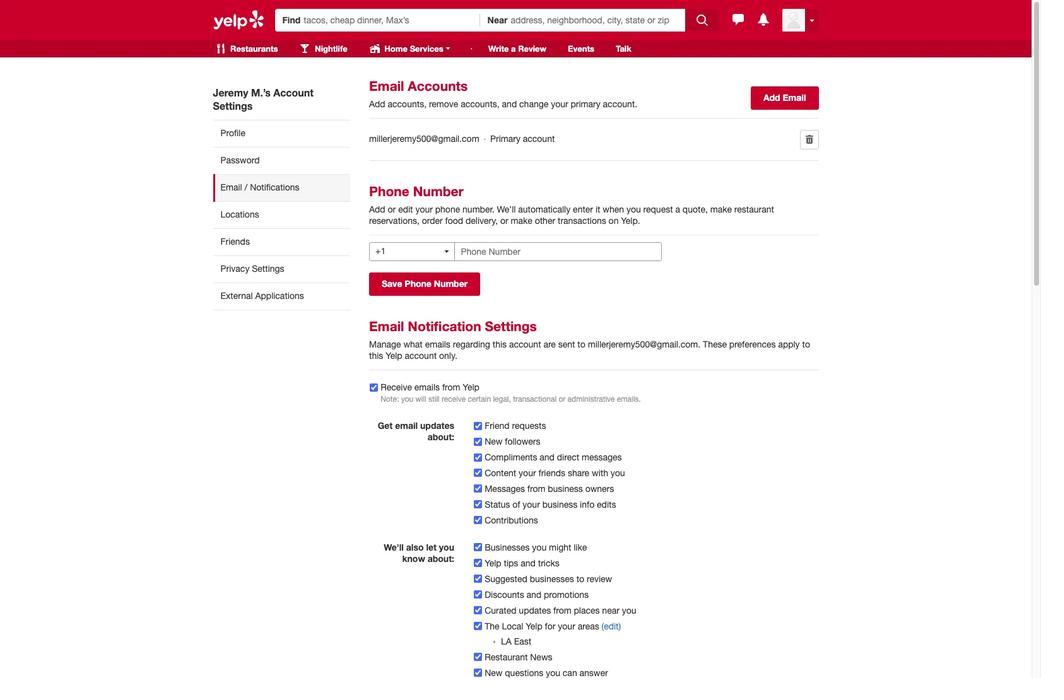 Task type: locate. For each thing, give the bounding box(es) containing it.
yelp down manage
[[386, 351, 402, 361]]

emails up will
[[415, 382, 440, 392]]

1 vertical spatial a
[[676, 204, 680, 215]]

external applications
[[221, 291, 304, 301]]

your
[[551, 99, 568, 109], [416, 204, 433, 215], [519, 468, 536, 478], [523, 500, 540, 510], [558, 621, 576, 632]]

home services
[[382, 44, 446, 54]]

0 vertical spatial make
[[711, 204, 732, 215]]

millerjeremy500@gmail.com up emails.
[[588, 339, 698, 350]]

0 horizontal spatial accounts,
[[388, 99, 427, 109]]

1 vertical spatial about:
[[428, 553, 454, 564]]

notifications image
[[756, 12, 771, 27]]

None checkbox
[[370, 383, 378, 392], [474, 438, 482, 446], [474, 485, 482, 493], [474, 501, 482, 509], [474, 544, 482, 552], [474, 575, 482, 583], [474, 607, 482, 615], [474, 653, 482, 662], [474, 669, 482, 677], [370, 383, 378, 392], [474, 438, 482, 446], [474, 485, 482, 493], [474, 501, 482, 509], [474, 544, 482, 552], [474, 575, 482, 583], [474, 607, 482, 615], [474, 653, 482, 662], [474, 669, 482, 677]]

apply
[[779, 339, 800, 350]]

talk
[[616, 44, 632, 54]]

account left are
[[509, 339, 541, 350]]

this right regarding
[[493, 339, 507, 350]]

0 vertical spatial number
[[413, 184, 464, 199]]

menu bar containing restaurants
[[205, 40, 464, 57]]

the
[[485, 621, 500, 632]]

this down manage
[[369, 351, 383, 361]]

your inside the phone number add or edit your phone number. we'll automatically enter it when you request a quote, make restaurant reservations, order food delivery, or make other transactions on yelp.
[[416, 204, 433, 215]]

direct
[[557, 452, 580, 462]]

profile link
[[213, 120, 350, 147]]

to right sent
[[578, 339, 586, 350]]

yelp up 'certain' at left bottom
[[463, 382, 480, 392]]

about: inside we'll also let you know about:
[[428, 553, 454, 564]]

None checkbox
[[474, 422, 482, 430], [474, 454, 482, 462], [474, 469, 482, 477], [474, 517, 482, 525], [474, 560, 482, 568], [474, 591, 482, 599], [474, 623, 482, 631], [474, 422, 482, 430], [474, 454, 482, 462], [474, 469, 482, 477], [474, 517, 482, 525], [474, 560, 482, 568], [474, 591, 482, 599], [474, 623, 482, 631]]

write
[[489, 44, 509, 54]]

and left change on the top of the page
[[502, 99, 517, 109]]

accounts, right remove
[[461, 99, 500, 109]]

1 horizontal spatial or
[[501, 216, 509, 226]]

you left will
[[401, 395, 414, 404]]

email
[[369, 78, 404, 94], [783, 92, 806, 103], [221, 182, 242, 192], [369, 319, 404, 334]]

phone inside the phone number add or edit your phone number. we'll automatically enter it when you request a quote, make restaurant reservations, order food delivery, or make other transactions on yelp.
[[369, 184, 410, 199]]

are
[[544, 339, 556, 350]]

2 vertical spatial account
[[405, 351, 437, 361]]

2 vertical spatial from
[[554, 606, 572, 616]]

phone right save
[[405, 278, 432, 289]]

your right of
[[523, 500, 540, 510]]

for
[[545, 621, 556, 632]]

1 vertical spatial or
[[501, 216, 509, 226]]

number inside button
[[434, 278, 468, 289]]

account right primary
[[523, 134, 555, 144]]

email / notifications
[[221, 182, 299, 192]]

your up order
[[416, 204, 433, 215]]

0 vertical spatial or
[[388, 204, 396, 215]]

restaurants link
[[205, 40, 288, 57]]

about: down let
[[428, 553, 454, 564]]

1 horizontal spatial updates
[[519, 606, 551, 616]]

1 vertical spatial from
[[528, 484, 546, 494]]

about: inside get email updates about:
[[428, 432, 454, 442]]

0 horizontal spatial a
[[511, 44, 516, 54]]

0 vertical spatial about:
[[428, 432, 454, 442]]

0 vertical spatial from
[[442, 382, 460, 392]]

you right let
[[439, 542, 454, 553]]

or up reservations,
[[388, 204, 396, 215]]

1 menu bar from the left
[[205, 40, 464, 57]]

1 horizontal spatial menu bar
[[467, 40, 641, 57]]

millerjeremy500@gmail.com down remove
[[369, 134, 479, 144]]

new
[[485, 437, 503, 447], [485, 668, 503, 678]]

save phone number
[[382, 278, 468, 289]]

updates inside get email updates about:
[[420, 420, 454, 431]]

1 about: from the top
[[428, 432, 454, 442]]

your down compliments at the bottom of the page
[[519, 468, 536, 478]]

your right change on the top of the page
[[551, 99, 568, 109]]

2 horizontal spatial from
[[554, 606, 572, 616]]

and right 'tips' on the left bottom of page
[[521, 558, 536, 568]]

phone inside button
[[405, 278, 432, 289]]

0 horizontal spatial or
[[388, 204, 396, 215]]

accounts, down accounts
[[388, 99, 427, 109]]

2 new from the top
[[485, 668, 503, 678]]

0 vertical spatial updates
[[420, 420, 454, 431]]

find
[[282, 15, 301, 25]]

email for email notification settings
[[369, 319, 404, 334]]

can
[[563, 668, 577, 678]]

save
[[382, 278, 402, 289]]

or right transactional
[[559, 395, 566, 404]]

account.
[[603, 99, 638, 109]]

profile
[[221, 128, 245, 138]]

email accounts add accounts, remove accounts, and change your primary account.
[[369, 78, 638, 109]]

account
[[523, 134, 555, 144], [509, 339, 541, 350], [405, 351, 437, 361]]

jeremy m.'s account settings
[[213, 86, 314, 112]]

0 horizontal spatial updates
[[420, 420, 454, 431]]

0 vertical spatial account
[[523, 134, 555, 144]]

account down what
[[405, 351, 437, 361]]

emails
[[425, 339, 451, 350], [415, 382, 440, 392]]

make down we'll on the top of the page
[[511, 216, 533, 226]]

business down 'content your friends share with you'
[[548, 484, 583, 494]]

1 vertical spatial this
[[369, 351, 383, 361]]

from up receive
[[442, 382, 460, 392]]

0 horizontal spatial menu bar
[[205, 40, 464, 57]]

this inside . these preferences apply to this yelp account only.
[[369, 351, 383, 361]]

edits
[[597, 500, 616, 510]]

enter
[[573, 204, 593, 215]]

1 vertical spatial new
[[485, 668, 503, 678]]

la east
[[501, 637, 532, 647]]

1 new from the top
[[485, 437, 503, 447]]

a inside the phone number add or edit your phone number. we'll automatically enter it when you request a quote, make restaurant reservations, order food delivery, or make other transactions on yelp.
[[676, 204, 680, 215]]

you inside receive emails from yelp note: you will still receive certain legal, transactional or administrative emails.
[[401, 395, 414, 404]]

answer
[[580, 668, 608, 678]]

from down promotions
[[554, 606, 572, 616]]

1 horizontal spatial make
[[711, 204, 732, 215]]

home services link
[[360, 40, 464, 57]]

0 horizontal spatial this
[[369, 351, 383, 361]]

1 horizontal spatial accounts,
[[461, 99, 500, 109]]

tips
[[504, 558, 518, 568]]

phone up edit
[[369, 184, 410, 199]]

a
[[511, 44, 516, 54], [676, 204, 680, 215]]

add inside the phone number add or edit your phone number. we'll automatically enter it when you request a quote, make restaurant reservations, order food delivery, or make other transactions on yelp.
[[369, 204, 385, 215]]

updates
[[420, 420, 454, 431], [519, 606, 551, 616]]

remove
[[429, 99, 458, 109]]

2 horizontal spatial or
[[559, 395, 566, 404]]

this
[[493, 339, 507, 350], [369, 351, 383, 361]]

make right quote,
[[711, 204, 732, 215]]

settings inside privacy settings link
[[252, 264, 284, 274]]

0 vertical spatial new
[[485, 437, 503, 447]]

know
[[402, 553, 425, 564]]

0 horizontal spatial millerjeremy500@gmail.com
[[369, 134, 479, 144]]

0 vertical spatial phone
[[369, 184, 410, 199]]

new down restaurant
[[485, 668, 503, 678]]

from inside receive emails from yelp note: you will still receive certain legal, transactional or administrative emails.
[[442, 382, 460, 392]]

write a review link
[[479, 40, 556, 57]]

yelp
[[386, 351, 402, 361], [463, 382, 480, 392], [485, 558, 502, 568], [526, 621, 543, 632]]

0 horizontal spatial make
[[511, 216, 533, 226]]

content your friends share with you
[[485, 468, 625, 478]]

or down we'll on the top of the page
[[501, 216, 509, 226]]

1 vertical spatial account
[[509, 339, 541, 350]]

about: down still
[[428, 432, 454, 442]]

2 about: from the top
[[428, 553, 454, 564]]

locations link
[[213, 201, 350, 228]]

updates down still
[[420, 420, 454, 431]]

businesses
[[485, 543, 530, 553]]

or inside receive emails from yelp note: you will still receive certain legal, transactional or administrative emails.
[[559, 395, 566, 404]]

food
[[445, 216, 463, 226]]

to
[[578, 339, 586, 350], [803, 339, 810, 350], [577, 574, 585, 584]]

add email
[[764, 92, 806, 103]]

None search field
[[275, 5, 721, 32]]

(edit)
[[602, 621, 621, 632]]

1 vertical spatial emails
[[415, 382, 440, 392]]

1 horizontal spatial a
[[676, 204, 680, 215]]

still
[[429, 395, 440, 404]]

status of your business info edits
[[485, 500, 616, 510]]

email inside email accounts add accounts, remove accounts, and change your primary account.
[[369, 78, 404, 94]]

0 vertical spatial this
[[493, 339, 507, 350]]

primary account
[[490, 134, 555, 144]]

other
[[535, 216, 556, 226]]

email inside "link"
[[221, 182, 242, 192]]

a right the write
[[511, 44, 516, 54]]

settings up the external applications
[[252, 264, 284, 274]]

1 horizontal spatial from
[[528, 484, 546, 494]]

you up the yelp.
[[627, 204, 641, 215]]

updates down discounts and promotions
[[519, 606, 551, 616]]

to right apply
[[803, 339, 810, 350]]

administrative
[[568, 395, 615, 404]]

add inside email accounts add accounts, remove accounts, and change your primary account.
[[369, 99, 385, 109]]

account
[[273, 86, 314, 98]]

1 vertical spatial millerjeremy500@gmail.com
[[588, 339, 698, 350]]

friends link
[[213, 228, 350, 256]]

to left review
[[577, 574, 585, 584]]

places
[[574, 606, 600, 616]]

2 menu bar from the left
[[467, 40, 641, 57]]

1 vertical spatial business
[[543, 500, 578, 510]]

none search field containing find
[[275, 5, 721, 32]]

near
[[488, 15, 508, 25]]

1 vertical spatial number
[[434, 278, 468, 289]]

will
[[416, 395, 426, 404]]

2 accounts, from the left
[[461, 99, 500, 109]]

notification
[[408, 319, 481, 334]]

of
[[513, 500, 520, 510]]

change
[[520, 99, 549, 109]]

1 vertical spatial make
[[511, 216, 533, 226]]

settings up manage what emails regarding this account are sent to millerjeremy500@gmail.com
[[485, 319, 537, 334]]

new down friend
[[485, 437, 503, 447]]

. these preferences apply to this yelp account only.
[[369, 339, 810, 361]]

add for phone number
[[369, 204, 385, 215]]

business down messages from business owners
[[543, 500, 578, 510]]

0 vertical spatial settings
[[213, 100, 253, 112]]

a left quote,
[[676, 204, 680, 215]]

write a review
[[489, 44, 547, 54]]

None field
[[304, 14, 472, 27]]

number up email notification settings
[[434, 278, 468, 289]]

request
[[644, 204, 673, 215]]

from up status of your business info edits at the bottom of the page
[[528, 484, 546, 494]]

2 vertical spatial or
[[559, 395, 566, 404]]

yelp left for
[[526, 621, 543, 632]]

address, neighborhood, city, state or zip field
[[511, 14, 678, 27]]

emails.
[[617, 395, 641, 404]]

notifications element
[[756, 12, 771, 27]]

share
[[568, 468, 590, 478]]

Phone Number text field
[[455, 242, 662, 261]]

accounts,
[[388, 99, 427, 109], [461, 99, 500, 109]]

messages image
[[731, 12, 746, 27]]

settings down the jeremy
[[213, 100, 253, 112]]

nightlife link
[[290, 40, 357, 57]]

la
[[501, 637, 512, 647]]

email
[[395, 420, 418, 431]]

emails up "only."
[[425, 339, 451, 350]]

settings
[[213, 100, 253, 112], [252, 264, 284, 274], [485, 319, 537, 334]]

number up "phone"
[[413, 184, 464, 199]]

0 horizontal spatial from
[[442, 382, 460, 392]]

requests
[[512, 421, 546, 431]]

friend
[[485, 421, 510, 431]]

new for new followers
[[485, 437, 503, 447]]

friend requests
[[485, 421, 546, 431]]

menu bar
[[205, 40, 464, 57], [467, 40, 641, 57]]

1 vertical spatial settings
[[252, 264, 284, 274]]

0 vertical spatial a
[[511, 44, 516, 54]]

jeremy m. image
[[782, 9, 805, 32]]

add
[[764, 92, 781, 103], [369, 99, 385, 109], [369, 204, 385, 215]]

you
[[627, 204, 641, 215], [401, 395, 414, 404], [611, 468, 625, 478], [439, 542, 454, 553], [532, 543, 547, 553], [622, 606, 637, 616], [546, 668, 560, 678]]

friends
[[221, 237, 250, 247]]

1 vertical spatial phone
[[405, 278, 432, 289]]

edit
[[398, 204, 413, 215]]

email / notifications link
[[213, 174, 350, 201]]

1 horizontal spatial this
[[493, 339, 507, 350]]

0 vertical spatial millerjeremy500@gmail.com
[[369, 134, 479, 144]]

news
[[530, 652, 553, 662]]

when
[[603, 204, 624, 215]]



Task type: vqa. For each thing, say whether or not it's contained in the screenshot.
Auto
no



Task type: describe. For each thing, give the bounding box(es) containing it.
note:
[[381, 395, 399, 404]]

events
[[568, 44, 595, 54]]

discounts and promotions
[[485, 590, 589, 600]]

messages element
[[731, 12, 746, 27]]

phone number add or edit your phone number. we'll automatically enter it when you request a quote, make restaurant reservations, order food delivery, or make other transactions on yelp.
[[369, 184, 774, 226]]

1 accounts, from the left
[[388, 99, 427, 109]]

east
[[514, 637, 532, 647]]

number.
[[463, 204, 495, 215]]

home
[[385, 44, 408, 54]]

businesses you might like
[[485, 543, 587, 553]]

password
[[221, 155, 260, 165]]

restaurant news
[[485, 652, 553, 662]]

password link
[[213, 147, 350, 174]]

restaurant
[[485, 652, 528, 662]]

friends
[[539, 468, 566, 478]]

owners
[[586, 484, 614, 494]]

status
[[485, 500, 510, 510]]

content
[[485, 468, 516, 478]]

quote,
[[683, 204, 708, 215]]

you up tricks
[[532, 543, 547, 553]]

from for updates
[[554, 606, 572, 616]]

transactions
[[558, 216, 606, 226]]

curated updates from places near you
[[485, 606, 637, 616]]

you right the with
[[611, 468, 625, 478]]

to inside . these preferences apply to this yelp account only.
[[803, 339, 810, 350]]

certain
[[468, 395, 491, 404]]

external
[[221, 291, 253, 301]]

number inside the phone number add or edit your phone number. we'll automatically enter it when you request a quote, make restaurant reservations, order food delivery, or make other transactions on yelp.
[[413, 184, 464, 199]]

privacy settings
[[221, 264, 284, 274]]

these
[[703, 339, 727, 350]]

new for new questions you can answer
[[485, 668, 503, 678]]

we'll also let you know about:
[[384, 542, 454, 564]]

review
[[587, 574, 612, 584]]

your inside email accounts add accounts, remove accounts, and change your primary account.
[[551, 99, 568, 109]]

delivery,
[[466, 216, 498, 226]]

get email updates about:
[[378, 420, 454, 442]]

like
[[574, 543, 587, 553]]

email for email accounts add accounts, remove accounts, and change your primary account.
[[369, 78, 404, 94]]

you left the can
[[546, 668, 560, 678]]

settings inside jeremy m.'s account settings
[[213, 100, 253, 112]]

we'll
[[497, 204, 516, 215]]

new followers
[[485, 437, 541, 447]]

suggested
[[485, 574, 528, 584]]

menu bar containing write a review
[[467, 40, 641, 57]]

curated
[[485, 606, 517, 616]]

locations
[[221, 210, 259, 220]]

0 vertical spatial business
[[548, 484, 583, 494]]

suggested businesses to review
[[485, 574, 612, 584]]

.
[[698, 339, 701, 350]]

only.
[[439, 351, 457, 361]]

0 vertical spatial emails
[[425, 339, 451, 350]]

and up friends
[[540, 452, 555, 462]]

preferences
[[730, 339, 776, 350]]

1 vertical spatial updates
[[519, 606, 551, 616]]

manage
[[369, 339, 401, 350]]

email for email / notifications
[[221, 182, 242, 192]]

it
[[596, 204, 601, 215]]

near
[[602, 606, 620, 616]]

Find field
[[304, 14, 472, 27]]

reservations,
[[369, 216, 420, 226]]

messages from business owners
[[485, 484, 614, 494]]

compliments and direct messages
[[485, 452, 622, 462]]

from for emails
[[442, 382, 460, 392]]

legal,
[[493, 395, 511, 404]]

emails inside receive emails from yelp note: you will still receive certain legal, transactional or administrative emails.
[[415, 382, 440, 392]]

nightlife
[[313, 44, 348, 54]]

yelp inside . these preferences apply to this yelp account only.
[[386, 351, 402, 361]]

1 horizontal spatial millerjeremy500@gmail.com
[[588, 339, 698, 350]]

you inside the phone number add or edit your phone number. we'll automatically enter it when you request a quote, make restaurant reservations, order food delivery, or make other transactions on yelp.
[[627, 204, 641, 215]]

areas
[[578, 621, 599, 632]]

(edit) link
[[602, 621, 621, 632]]

you inside we'll also let you know about:
[[439, 542, 454, 553]]

with
[[592, 468, 608, 478]]

and down suggested businesses to review
[[527, 590, 542, 600]]

jeremy
[[213, 86, 248, 98]]

you right near
[[622, 606, 637, 616]]

receive
[[442, 395, 466, 404]]

yelp inside receive emails from yelp note: you will still receive certain legal, transactional or administrative emails.
[[463, 382, 480, 392]]

save phone number button
[[369, 273, 480, 296]]

receive
[[381, 382, 412, 392]]

new questions you can answer
[[485, 668, 608, 678]]

primary
[[571, 99, 601, 109]]

messages
[[485, 484, 525, 494]]

promotions
[[544, 590, 589, 600]]

a inside write a review "link"
[[511, 44, 516, 54]]

services
[[410, 44, 444, 54]]

discounts
[[485, 590, 524, 600]]

m.'s
[[251, 86, 271, 98]]

automatically
[[518, 204, 571, 215]]

contributions
[[485, 515, 538, 526]]

and inside email accounts add accounts, remove accounts, and change your primary account.
[[502, 99, 517, 109]]

sent
[[558, 339, 575, 350]]

tricks
[[538, 558, 560, 568]]

2 vertical spatial settings
[[485, 319, 537, 334]]

yelp.
[[621, 216, 640, 226]]

followers
[[505, 437, 541, 447]]

yelp left 'tips' on the left bottom of page
[[485, 558, 502, 568]]

let
[[426, 542, 437, 553]]

your right for
[[558, 621, 576, 632]]

add for email accounts
[[369, 99, 385, 109]]

regarding
[[453, 339, 490, 350]]

add email link
[[751, 86, 819, 110]]

local
[[502, 621, 524, 632]]

account inside . these preferences apply to this yelp account only.
[[405, 351, 437, 361]]

businesses
[[530, 574, 574, 584]]

email notification settings
[[369, 319, 537, 334]]

we'll
[[384, 542, 404, 553]]

applications
[[255, 291, 304, 301]]

order
[[422, 216, 443, 226]]



